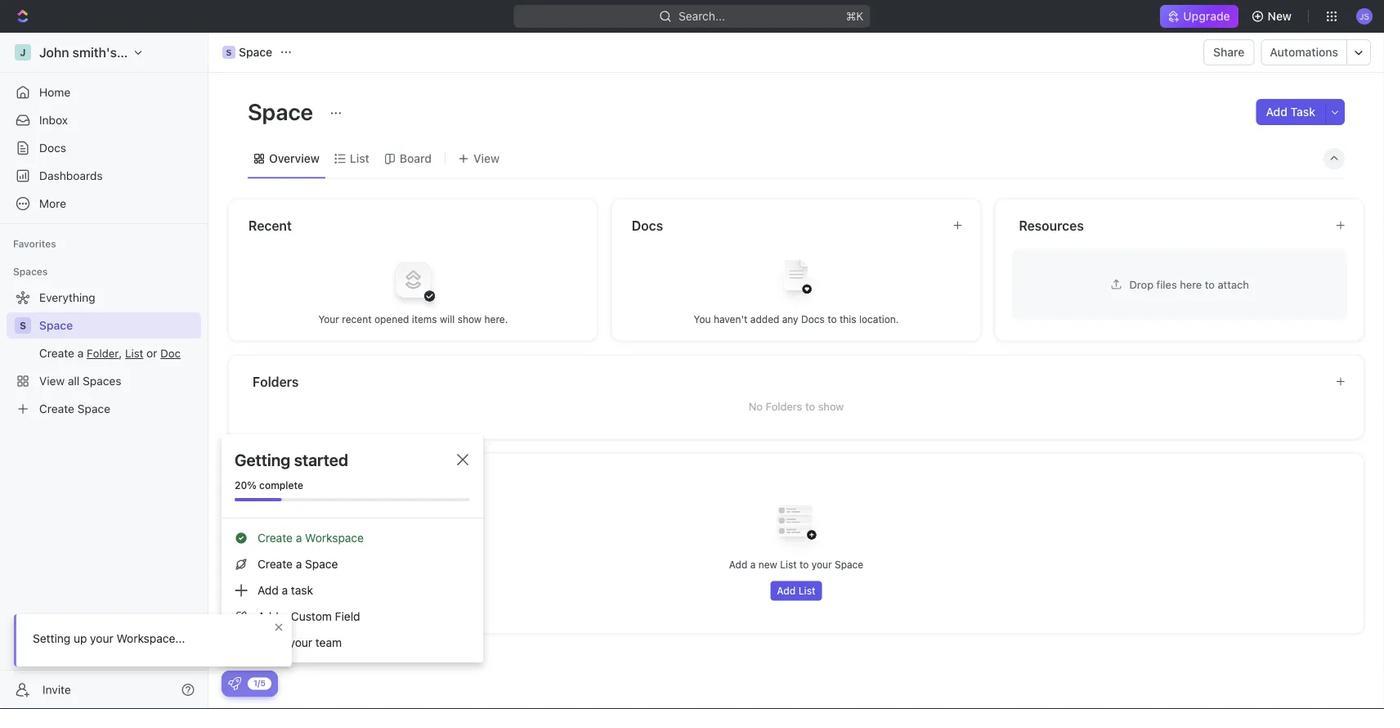 Task type: vqa. For each thing, say whether or not it's contained in the screenshot.
Rockstar
no



Task type: locate. For each thing, give the bounding box(es) containing it.
search...
[[679, 9, 726, 23]]

list
[[350, 152, 370, 165], [125, 347, 143, 360], [781, 559, 797, 571], [799, 585, 816, 597]]

invite your team
[[258, 636, 342, 649]]

1 vertical spatial view
[[39, 374, 65, 388]]

1 vertical spatial workspace
[[305, 531, 364, 545]]

add
[[1267, 105, 1288, 119], [730, 559, 748, 571], [258, 584, 279, 597], [777, 585, 796, 597], [258, 610, 279, 623]]

attach
[[1218, 278, 1250, 290]]

0 horizontal spatial workspace
[[120, 45, 188, 60]]

1 vertical spatial invite
[[43, 683, 71, 697]]

your right up
[[90, 632, 113, 645]]

getting
[[235, 450, 291, 469]]

create up all
[[39, 346, 74, 360]]

workspace right 'smith's'
[[120, 45, 188, 60]]

space inside create space link
[[77, 402, 110, 416]]

space, , element
[[222, 46, 236, 59], [15, 317, 31, 334]]

2 horizontal spatial your
[[812, 559, 832, 571]]

a
[[77, 346, 84, 360], [296, 531, 302, 545], [296, 557, 302, 571], [751, 559, 756, 571], [282, 584, 288, 597], [282, 610, 288, 623]]

you haven't added any docs to this location.
[[694, 313, 899, 325]]

view inside tree
[[39, 374, 65, 388]]

your up add list button
[[812, 559, 832, 571]]

your recent opened items will show here.
[[319, 313, 508, 325]]

1 vertical spatial space, , element
[[15, 317, 31, 334]]

2 vertical spatial docs
[[802, 313, 825, 325]]

0 horizontal spatial docs
[[39, 141, 66, 155]]

a inside tree
[[77, 346, 84, 360]]

0 vertical spatial workspace
[[120, 45, 188, 60]]

create down all
[[39, 402, 74, 416]]

a left task
[[282, 584, 288, 597]]

0 horizontal spatial your
[[90, 632, 113, 645]]

resources button
[[1019, 216, 1323, 235]]

drop files here to attach
[[1130, 278, 1250, 290]]

,
[[119, 346, 122, 360]]

s inside "space, ," element
[[20, 320, 26, 331]]

0 vertical spatial docs
[[39, 141, 66, 155]]

create for create a folder , list or doc
[[39, 346, 74, 360]]

a up "create a space"
[[296, 531, 302, 545]]

add for add a task
[[258, 584, 279, 597]]

create up "create a space"
[[258, 531, 293, 545]]

a for custom
[[282, 610, 288, 623]]

folders
[[253, 374, 299, 389], [766, 400, 803, 413]]

0 horizontal spatial s
[[20, 320, 26, 331]]

a up task
[[296, 557, 302, 571]]

1 vertical spatial spaces
[[83, 374, 121, 388]]

dashboards
[[39, 169, 103, 182]]

everything link
[[7, 285, 198, 311]]

1 vertical spatial s
[[20, 320, 26, 331]]

0 horizontal spatial space, , element
[[15, 317, 31, 334]]

your down add a custom field
[[289, 636, 313, 649]]

1 horizontal spatial view
[[474, 152, 500, 165]]

1 horizontal spatial workspace
[[305, 531, 364, 545]]

your
[[812, 559, 832, 571], [90, 632, 113, 645], [289, 636, 313, 649]]

show
[[458, 313, 482, 325], [819, 400, 844, 413]]

doc button
[[160, 347, 181, 360]]

list right ,
[[125, 347, 143, 360]]

1 horizontal spatial folders
[[766, 400, 803, 413]]

up
[[74, 632, 87, 645]]

view
[[474, 152, 500, 165], [39, 374, 65, 388]]

a left folder
[[77, 346, 84, 360]]

spaces down the favorites
[[13, 266, 48, 277]]

to
[[1206, 278, 1216, 290], [828, 313, 837, 325], [806, 400, 816, 413], [800, 559, 809, 571]]

s for s
[[20, 320, 26, 331]]

view left all
[[39, 374, 65, 388]]

docs
[[39, 141, 66, 155], [632, 218, 663, 233], [802, 313, 825, 325]]

onboarding checklist button element
[[228, 677, 241, 690]]

a down add a task
[[282, 610, 288, 623]]

view right board
[[474, 152, 500, 165]]

0 vertical spatial s
[[226, 47, 232, 57]]

resources
[[1020, 218, 1085, 233]]

add list
[[777, 585, 816, 597]]

add a task
[[258, 584, 313, 597]]

add for add task
[[1267, 105, 1288, 119]]

s
[[226, 47, 232, 57], [20, 320, 26, 331]]

location.
[[860, 313, 899, 325]]

0 vertical spatial spaces
[[13, 266, 48, 277]]

workspace up "create a space"
[[305, 531, 364, 545]]

1 vertical spatial docs
[[632, 218, 663, 233]]

1 vertical spatial folders
[[766, 400, 803, 413]]

1 horizontal spatial s
[[226, 47, 232, 57]]

0 horizontal spatial show
[[458, 313, 482, 325]]

s inside s space
[[226, 47, 232, 57]]

create for create a space
[[258, 557, 293, 571]]

recent
[[342, 313, 372, 325]]

0 horizontal spatial invite
[[43, 683, 71, 697]]

0 vertical spatial invite
[[258, 636, 286, 649]]

tree inside the sidebar 'navigation'
[[7, 285, 201, 422]]

view all spaces link
[[7, 368, 198, 394]]

tree containing everything
[[7, 285, 201, 422]]

view inside button
[[474, 152, 500, 165]]

opened
[[375, 313, 409, 325]]

0 horizontal spatial view
[[39, 374, 65, 388]]

home
[[39, 85, 71, 99]]

show down the "folders" button
[[819, 400, 844, 413]]

add a custom field
[[258, 610, 360, 623]]

folder button
[[87, 347, 119, 360]]

setting
[[33, 632, 71, 645]]

create space
[[39, 402, 110, 416]]

tree
[[7, 285, 201, 422]]

here
[[1181, 278, 1203, 290]]

list right new
[[781, 559, 797, 571]]

2 horizontal spatial docs
[[802, 313, 825, 325]]

list down add a new list to your space at the right bottom
[[799, 585, 816, 597]]

will
[[440, 313, 455, 325]]

inbox
[[39, 113, 68, 127]]

1 horizontal spatial invite
[[258, 636, 286, 649]]

create
[[39, 346, 74, 360], [39, 402, 74, 416], [258, 531, 293, 545], [258, 557, 293, 571]]

invite up the 1/5 at left
[[258, 636, 286, 649]]

invite down setting
[[43, 683, 71, 697]]

folders up getting
[[253, 374, 299, 389]]

add for add a custom field
[[258, 610, 279, 623]]

no lists icon. image
[[764, 493, 829, 558]]

recent
[[249, 218, 292, 233]]

create for create a workspace
[[258, 531, 293, 545]]

to up add list button
[[800, 559, 809, 571]]

show right will
[[458, 313, 482, 325]]

onboarding checklist button image
[[228, 677, 241, 690]]

0 vertical spatial space, , element
[[222, 46, 236, 59]]

favorites
[[13, 238, 56, 249]]

add for add a new list to your space
[[730, 559, 748, 571]]

upgrade
[[1184, 9, 1231, 23]]

folders down the "folders" button
[[766, 400, 803, 413]]

create up add a task
[[258, 557, 293, 571]]

0 vertical spatial view
[[474, 152, 500, 165]]

invite inside the sidebar 'navigation'
[[43, 683, 71, 697]]

1 horizontal spatial spaces
[[83, 374, 121, 388]]

john smith's workspace, , element
[[15, 44, 31, 61]]

create inside create space link
[[39, 402, 74, 416]]

⌘k
[[846, 9, 864, 23]]

your
[[319, 313, 339, 325]]

0 vertical spatial folders
[[253, 374, 299, 389]]

space
[[239, 45, 273, 59], [248, 98, 318, 125], [39, 319, 73, 332], [77, 402, 110, 416], [305, 557, 338, 571], [835, 559, 864, 571]]

1 horizontal spatial space, , element
[[222, 46, 236, 59]]

1 horizontal spatial show
[[819, 400, 844, 413]]

add task button
[[1257, 99, 1326, 125]]

to down the "folders" button
[[806, 400, 816, 413]]

no folders to show
[[749, 400, 844, 413]]

a left new
[[751, 559, 756, 571]]

everything
[[39, 291, 95, 304]]

20%
[[235, 479, 257, 491]]

list left board link
[[350, 152, 370, 165]]

0 horizontal spatial folders
[[253, 374, 299, 389]]

workspace
[[120, 45, 188, 60], [305, 531, 364, 545]]

invite for invite
[[43, 683, 71, 697]]

1 vertical spatial show
[[819, 400, 844, 413]]

docs inside the sidebar 'navigation'
[[39, 141, 66, 155]]

lists button
[[252, 470, 1346, 490]]

workspace inside the sidebar 'navigation'
[[120, 45, 188, 60]]

more
[[39, 197, 66, 210]]

added
[[751, 313, 780, 325]]

to right here
[[1206, 278, 1216, 290]]

items
[[412, 313, 437, 325]]

spaces down folder
[[83, 374, 121, 388]]

board link
[[397, 147, 432, 170]]

drop
[[1130, 278, 1154, 290]]



Task type: describe. For each thing, give the bounding box(es) containing it.
any
[[783, 313, 799, 325]]

or
[[146, 346, 157, 360]]

favorites button
[[7, 234, 63, 254]]

a for space
[[296, 557, 302, 571]]

workspace...
[[117, 632, 185, 645]]

here.
[[485, 313, 508, 325]]

space, , element inside tree
[[15, 317, 31, 334]]

started
[[294, 450, 348, 469]]

share button
[[1204, 39, 1255, 65]]

docs link
[[7, 135, 201, 161]]

add for add list
[[777, 585, 796, 597]]

new button
[[1246, 3, 1302, 29]]

overview
[[269, 152, 320, 165]]

s for s space
[[226, 47, 232, 57]]

space inside the space "link"
[[39, 319, 73, 332]]

to left this
[[828, 313, 837, 325]]

create space link
[[7, 396, 198, 422]]

invite for invite your team
[[258, 636, 286, 649]]

create for create space
[[39, 402, 74, 416]]

list inside create a folder , list or doc
[[125, 347, 143, 360]]

files
[[1157, 278, 1178, 290]]

js button
[[1352, 3, 1378, 29]]

0 horizontal spatial spaces
[[13, 266, 48, 277]]

a for workspace
[[296, 531, 302, 545]]

add list button
[[771, 581, 823, 601]]

create a folder , list or doc
[[39, 346, 181, 360]]

sidebar navigation
[[0, 33, 212, 709]]

setting up your workspace...
[[33, 632, 185, 645]]

space link
[[39, 312, 198, 339]]

view button
[[452, 139, 506, 178]]

custom
[[291, 610, 332, 623]]

workspace for john smith's workspace
[[120, 45, 188, 60]]

no recent items image
[[381, 247, 446, 312]]

automations
[[1271, 45, 1339, 59]]

home link
[[7, 79, 201, 106]]

inbox link
[[7, 107, 201, 133]]

lists
[[253, 472, 282, 488]]

field
[[335, 610, 360, 623]]

view for view
[[474, 152, 500, 165]]

1/5
[[254, 679, 266, 688]]

view all spaces
[[39, 374, 121, 388]]

a for new
[[751, 559, 756, 571]]

dashboards link
[[7, 163, 201, 189]]

all
[[68, 374, 80, 388]]

team
[[316, 636, 342, 649]]

this
[[840, 313, 857, 325]]

task
[[291, 584, 313, 597]]

new
[[759, 559, 778, 571]]

folders button
[[252, 372, 1323, 391]]

list button
[[125, 347, 143, 360]]

j
[[20, 47, 26, 58]]

a for task
[[282, 584, 288, 597]]

spaces inside tree
[[83, 374, 121, 388]]

folder
[[87, 347, 119, 360]]

s space
[[226, 45, 273, 59]]

js
[[1360, 11, 1370, 21]]

board
[[400, 152, 432, 165]]

close image
[[457, 454, 469, 465]]

create a space
[[258, 557, 338, 571]]

folders inside button
[[253, 374, 299, 389]]

create a workspace
[[258, 531, 364, 545]]

new
[[1268, 9, 1292, 23]]

1 horizontal spatial docs
[[632, 218, 663, 233]]

doc
[[160, 347, 181, 360]]

list inside button
[[799, 585, 816, 597]]

workspace for create a workspace
[[305, 531, 364, 545]]

smith's
[[72, 45, 117, 60]]

add a new list to your space
[[730, 559, 864, 571]]

automations button
[[1263, 40, 1347, 65]]

you
[[694, 313, 711, 325]]

no most used docs image
[[764, 247, 829, 312]]

0 vertical spatial show
[[458, 313, 482, 325]]

1 horizontal spatial your
[[289, 636, 313, 649]]

view for view all spaces
[[39, 374, 65, 388]]

a for folder
[[77, 346, 84, 360]]

list link
[[347, 147, 370, 170]]

20% complete
[[235, 479, 304, 491]]

getting started
[[235, 450, 348, 469]]

task
[[1291, 105, 1316, 119]]

view button
[[452, 147, 506, 170]]

upgrade link
[[1161, 5, 1239, 28]]

complete
[[259, 479, 304, 491]]

overview link
[[266, 147, 320, 170]]

share
[[1214, 45, 1245, 59]]

more button
[[7, 191, 201, 217]]

john
[[39, 45, 69, 60]]

add task
[[1267, 105, 1316, 119]]

haven't
[[714, 313, 748, 325]]

john smith's workspace
[[39, 45, 188, 60]]



